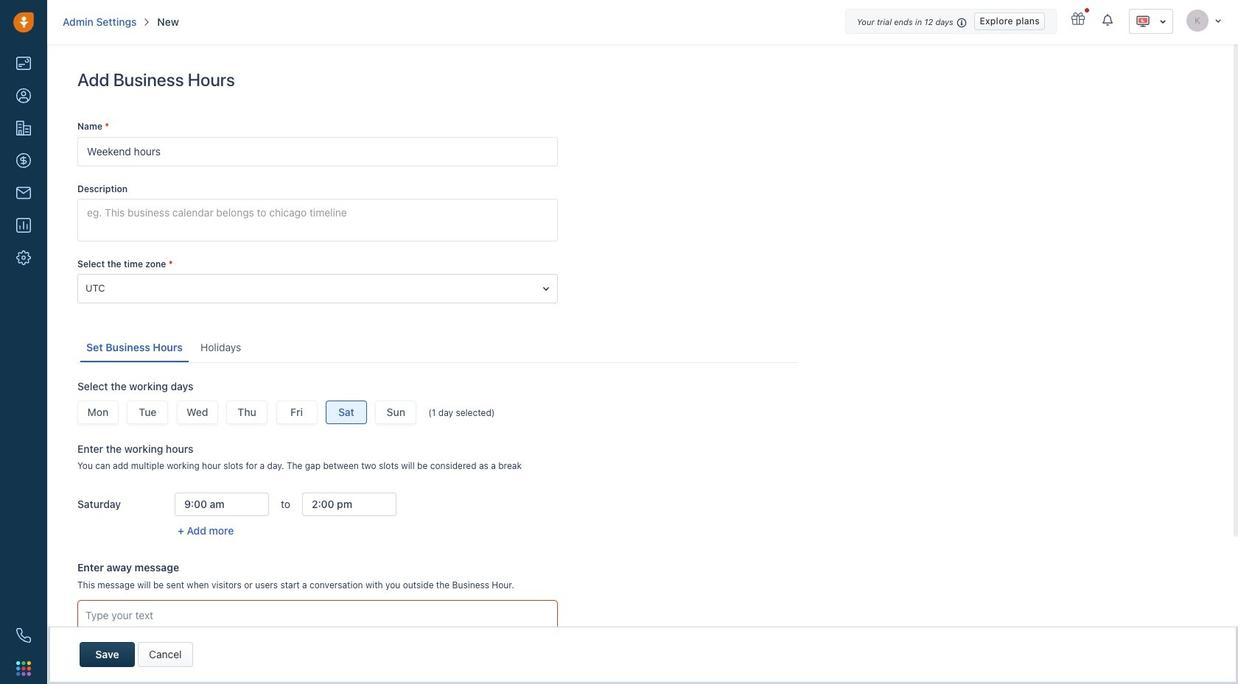 Task type: vqa. For each thing, say whether or not it's contained in the screenshot.
bell regular ICON
yes



Task type: locate. For each thing, give the bounding box(es) containing it.
eg. Chicago Business hours text field
[[77, 137, 558, 166]]

freshworks switcher image
[[16, 662, 31, 676]]

phone image
[[16, 629, 31, 643]]

phone element
[[9, 621, 38, 651]]



Task type: describe. For each thing, give the bounding box(es) containing it.
ic_arrow_down image
[[1214, 16, 1222, 25]]

ic_arrow_down image
[[1159, 16, 1167, 27]]

eg. This business calendar belongs to chicago timeline text field
[[77, 199, 558, 241]]

bell regular image
[[1102, 13, 1114, 27]]

missing translation "unavailable" for locale "en-us" image
[[1136, 14, 1150, 29]]

ic_info_icon image
[[957, 16, 967, 29]]



